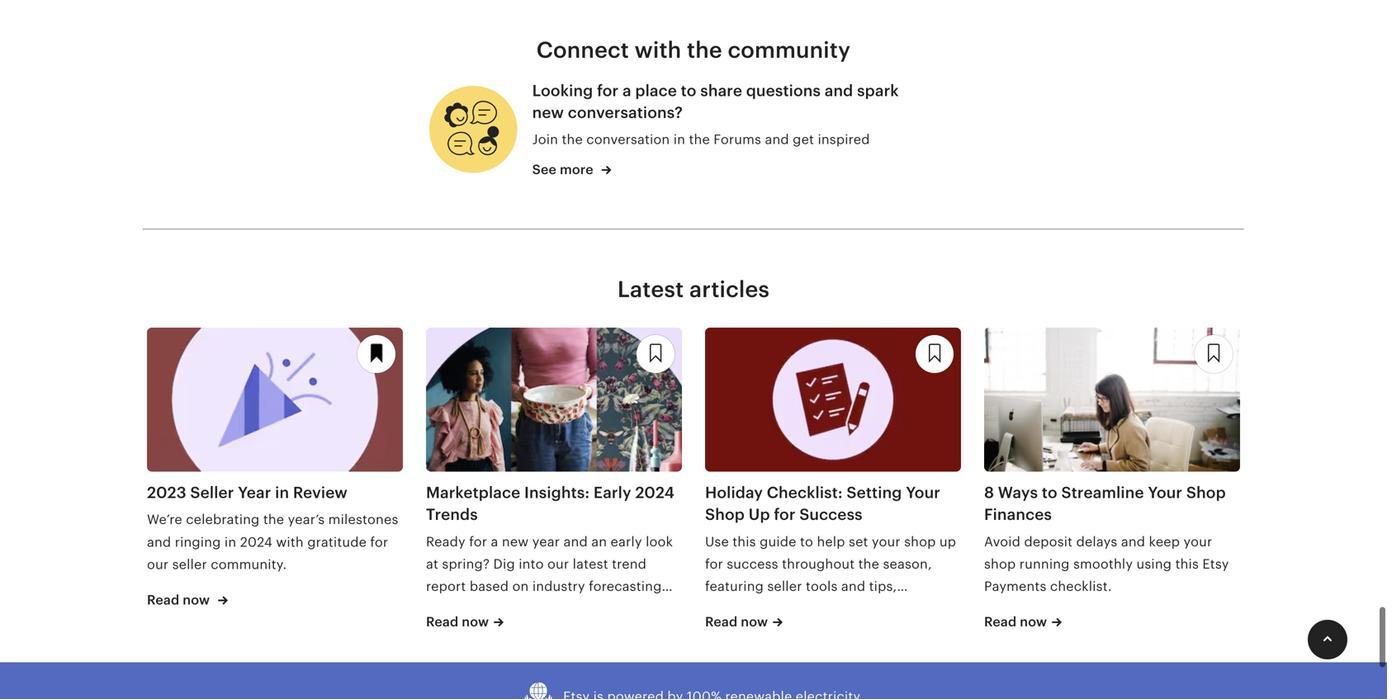 Task type: locate. For each thing, give the bounding box(es) containing it.
read now link down 'report'
[[426, 613, 504, 647]]

use
[[705, 535, 729, 550]]

early
[[611, 535, 642, 550]]

your
[[872, 535, 901, 550], [1184, 535, 1213, 550]]

etsy down tips,
[[853, 602, 879, 617]]

for down use
[[705, 557, 724, 572]]

read for holiday checklist: setting your shop up for success
[[705, 615, 738, 630]]

your right setting
[[906, 484, 941, 502]]

1 vertical spatial to
[[1042, 484, 1058, 502]]

setting
[[847, 484, 903, 502]]

and up using
[[1122, 535, 1146, 550]]

read inside ready for a new year and an early look at spring? dig into our latest trend report based on industry forecasting and etsy search data. read now
[[426, 615, 459, 630]]

1 vertical spatial a
[[491, 535, 499, 550]]

0 vertical spatial new
[[533, 104, 564, 121]]

1 horizontal spatial in
[[275, 484, 289, 502]]

your right set at bottom right
[[872, 535, 901, 550]]

8 ways to streamline your shop finances image
[[985, 328, 1241, 472]]

conversations?
[[568, 104, 683, 121]]

now
[[183, 593, 210, 608], [462, 615, 489, 630], [741, 615, 768, 630], [1020, 615, 1048, 630]]

1 horizontal spatial with
[[635, 37, 682, 63]]

now down payments
[[1020, 615, 1048, 630]]

insights.
[[705, 625, 760, 639]]

read down ringing
[[147, 593, 180, 608]]

this
[[733, 535, 756, 550], [1176, 557, 1199, 572]]

throughout
[[782, 557, 855, 572]]

marketplace
[[426, 484, 521, 502]]

0 vertical spatial this
[[733, 535, 756, 550]]

with inside we're celebrating the year's milestones and ringing in 2024 with gratitude for our seller community.
[[276, 535, 304, 550]]

in down celebrating
[[225, 535, 237, 550]]

new down looking at the left of page
[[533, 104, 564, 121]]

0 horizontal spatial etsy
[[454, 602, 481, 617]]

1 vertical spatial new
[[502, 535, 529, 550]]

year
[[238, 484, 271, 502]]

1 vertical spatial in
[[275, 484, 289, 502]]

read down payments
[[985, 615, 1017, 630]]

0 horizontal spatial shop
[[905, 535, 936, 550]]

and down tools
[[825, 602, 849, 617]]

0 horizontal spatial new
[[502, 535, 529, 550]]

shop
[[905, 535, 936, 550], [985, 557, 1016, 572]]

read now down payments
[[985, 615, 1048, 630]]

industry
[[533, 580, 585, 595]]

events,
[[775, 602, 821, 617]]

in inside 2023 seller year in review link
[[275, 484, 289, 502]]

1 vertical spatial 2024
[[240, 535, 273, 550]]

questions
[[747, 82, 821, 99]]

read down "featuring"
[[705, 615, 738, 630]]

read now down "featuring"
[[705, 615, 768, 630]]

new up dig on the left bottom of the page
[[502, 535, 529, 550]]

this inside avoid deposit delays and keep your shop running smoothly using this etsy payments checklist.
[[1176, 557, 1199, 572]]

seller up events,
[[768, 580, 803, 595]]

2 vertical spatial in
[[225, 535, 237, 550]]

1 horizontal spatial our
[[548, 557, 569, 572]]

etsy down 'report'
[[454, 602, 481, 617]]

2 your from the left
[[1149, 484, 1183, 502]]

0 horizontal spatial your
[[872, 535, 901, 550]]

0 horizontal spatial 2024
[[240, 535, 273, 550]]

running
[[1020, 557, 1070, 572]]

a inside ready for a new year and an early look at spring? dig into our latest trend report based on industry forecasting and etsy search data. read now
[[491, 535, 499, 550]]

for inside use this guide to help set your shop up for success throughout the season, featuring seller tools and tips, upcoming events, and etsy buyer insights.
[[705, 557, 724, 572]]

new inside looking for a place to share questions and spark new conversations?
[[533, 104, 564, 121]]

milestones
[[329, 513, 399, 528]]

a inside looking for a place to share questions and spark new conversations?
[[623, 82, 632, 99]]

read now link for 2023 seller year in review
[[147, 591, 225, 625]]

read now link down ringing
[[147, 591, 225, 625]]

a up conversations?
[[623, 82, 632, 99]]

spring?
[[442, 557, 490, 572]]

8
[[985, 484, 995, 502]]

conversation
[[587, 132, 670, 147]]

1 vertical spatial shop
[[985, 557, 1016, 572]]

up
[[749, 506, 770, 524]]

now down the based
[[462, 615, 489, 630]]

now for 8 ways to streamline your shop finances
[[1020, 615, 1048, 630]]

using
[[1137, 557, 1172, 572]]

up
[[940, 535, 957, 550]]

to right place at the left of the page
[[681, 82, 697, 99]]

with up place at the left of the page
[[635, 37, 682, 63]]

shop inside 8 ways to streamline your shop finances
[[1187, 484, 1227, 502]]

and inside avoid deposit delays and keep your shop running smoothly using this etsy payments checklist.
[[1122, 535, 1146, 550]]

for up conversations?
[[597, 82, 619, 99]]

to inside use this guide to help set your shop up for success throughout the season, featuring seller tools and tips, upcoming events, and etsy buyer insights.
[[800, 535, 814, 550]]

1 horizontal spatial seller
[[768, 580, 803, 595]]

the down 2023 seller year in review link
[[263, 513, 284, 528]]

and inside we're celebrating the year's milestones and ringing in 2024 with gratitude for our seller community.
[[147, 535, 171, 550]]

now down "featuring"
[[741, 615, 768, 630]]

0 horizontal spatial seller
[[172, 558, 207, 573]]

2 your from the left
[[1184, 535, 1213, 550]]

your
[[906, 484, 941, 502], [1149, 484, 1183, 502]]

1 vertical spatial this
[[1176, 557, 1199, 572]]

your right the 'keep'
[[1184, 535, 1213, 550]]

join the conversation in the forums and get inspired
[[533, 132, 870, 147]]

read now link for marketplace insights: early 2024 trends
[[426, 613, 504, 647]]

keep
[[1150, 535, 1181, 550]]

and inside looking for a place to share questions and spark new conversations?
[[825, 82, 854, 99]]

read now down ringing
[[147, 593, 210, 608]]

to inside 8 ways to streamline your shop finances
[[1042, 484, 1058, 502]]

connect
[[537, 37, 629, 63]]

0 horizontal spatial a
[[491, 535, 499, 550]]

2024 up community.
[[240, 535, 273, 550]]

to inside looking for a place to share questions and spark new conversations?
[[681, 82, 697, 99]]

the down set at bottom right
[[859, 557, 880, 572]]

2 horizontal spatial in
[[674, 132, 686, 147]]

for up spring?
[[469, 535, 488, 550]]

1 horizontal spatial 2024
[[636, 484, 675, 502]]

in right conversation at the top
[[674, 132, 686, 147]]

2024
[[636, 484, 675, 502], [240, 535, 273, 550]]

for inside we're celebrating the year's milestones and ringing in 2024 with gratitude for our seller community.
[[370, 535, 389, 550]]

1 horizontal spatial shop
[[985, 557, 1016, 572]]

get
[[793, 132, 815, 147]]

for down milestones
[[370, 535, 389, 550]]

year
[[533, 535, 560, 550]]

2023
[[147, 484, 186, 502]]

1 horizontal spatial your
[[1184, 535, 1213, 550]]

for
[[597, 82, 619, 99], [774, 506, 796, 524], [469, 535, 488, 550], [370, 535, 389, 550], [705, 557, 724, 572]]

etsy
[[1203, 557, 1230, 572], [454, 602, 481, 617], [853, 602, 879, 617]]

0 horizontal spatial this
[[733, 535, 756, 550]]

spark
[[858, 82, 899, 99]]

this inside use this guide to help set your shop up for success throughout the season, featuring seller tools and tips, upcoming events, and etsy buyer insights.
[[733, 535, 756, 550]]

0 horizontal spatial read now
[[147, 593, 210, 608]]

1 horizontal spatial read now
[[705, 615, 768, 630]]

to right ways
[[1042, 484, 1058, 502]]

your inside holiday checklist: setting your shop up for success
[[906, 484, 941, 502]]

1 horizontal spatial this
[[1176, 557, 1199, 572]]

and down we're
[[147, 535, 171, 550]]

your up the 'keep'
[[1149, 484, 1183, 502]]

the
[[687, 37, 723, 63], [562, 132, 583, 147], [689, 132, 710, 147], [263, 513, 284, 528], [859, 557, 880, 572]]

etsy inside ready for a new year and an early look at spring? dig into our latest trend report based on industry forecasting and etsy search data. read now
[[454, 602, 481, 617]]

for inside looking for a place to share questions and spark new conversations?
[[597, 82, 619, 99]]

0 vertical spatial 2024
[[636, 484, 675, 502]]

read now
[[147, 593, 210, 608], [705, 615, 768, 630], [985, 615, 1048, 630]]

marketplace insights: early 2024 trends
[[426, 484, 675, 524]]

and left an
[[564, 535, 588, 550]]

in right year
[[275, 484, 289, 502]]

a up dig on the left bottom of the page
[[491, 535, 499, 550]]

shop down avoid
[[985, 557, 1016, 572]]

etsy inside use this guide to help set your shop up for success throughout the season, featuring seller tools and tips, upcoming events, and etsy buyer insights.
[[853, 602, 879, 617]]

seller inside we're celebrating the year's milestones and ringing in 2024 with gratitude for our seller community.
[[172, 558, 207, 573]]

to left help
[[800, 535, 814, 550]]

deposit
[[1025, 535, 1073, 550]]

2 horizontal spatial to
[[1042, 484, 1058, 502]]

1 your from the left
[[872, 535, 901, 550]]

for right the 'up'
[[774, 506, 796, 524]]

read now link down payments
[[985, 613, 1063, 647]]

read for 8 ways to streamline your shop finances
[[985, 615, 1017, 630]]

2 horizontal spatial read now
[[985, 615, 1048, 630]]

1 vertical spatial shop
[[705, 506, 745, 524]]

finances
[[985, 506, 1053, 524]]

0 horizontal spatial to
[[681, 82, 697, 99]]

1 vertical spatial with
[[276, 535, 304, 550]]

2 vertical spatial to
[[800, 535, 814, 550]]

see more
[[533, 162, 597, 177]]

set
[[849, 535, 869, 550]]

etsy right using
[[1203, 557, 1230, 572]]

our down we're
[[147, 558, 169, 573]]

2024 right "early"
[[636, 484, 675, 502]]

1 your from the left
[[906, 484, 941, 502]]

0 horizontal spatial our
[[147, 558, 169, 573]]

at
[[426, 557, 439, 572]]

read for 2023 seller year in review
[[147, 593, 180, 608]]

with down year's
[[276, 535, 304, 550]]

search
[[484, 602, 527, 617]]

and left tips,
[[842, 580, 866, 595]]

this up success
[[733, 535, 756, 550]]

our inside we're celebrating the year's milestones and ringing in 2024 with gratitude for our seller community.
[[147, 558, 169, 573]]

0 horizontal spatial in
[[225, 535, 237, 550]]

2024 inside we're celebrating the year's milestones and ringing in 2024 with gratitude for our seller community.
[[240, 535, 273, 550]]

0 vertical spatial a
[[623, 82, 632, 99]]

looking for a place to share questions and spark new conversations?
[[533, 82, 899, 121]]

2023 seller year in review link
[[147, 482, 403, 504]]

checklist:
[[767, 484, 843, 502]]

read down 'report'
[[426, 615, 459, 630]]

1 horizontal spatial to
[[800, 535, 814, 550]]

shop up season,
[[905, 535, 936, 550]]

1 horizontal spatial your
[[1149, 484, 1183, 502]]

our
[[548, 557, 569, 572], [147, 558, 169, 573]]

based
[[470, 580, 509, 595]]

and left spark
[[825, 82, 854, 99]]

dig
[[494, 557, 515, 572]]

0 horizontal spatial your
[[906, 484, 941, 502]]

read now link
[[147, 591, 225, 625], [426, 613, 504, 647], [705, 613, 783, 647], [985, 613, 1063, 647]]

0 vertical spatial shop
[[905, 535, 936, 550]]

now down ringing
[[183, 593, 210, 608]]

holiday
[[705, 484, 763, 502]]

shop inside holiday checklist: setting your shop up for success
[[705, 506, 745, 524]]

payments
[[985, 580, 1047, 595]]

our inside ready for a new year and an early look at spring? dig into our latest trend report based on industry forecasting and etsy search data. read now
[[548, 557, 569, 572]]

our up industry
[[548, 557, 569, 572]]

read
[[147, 593, 180, 608], [426, 615, 459, 630], [705, 615, 738, 630], [985, 615, 1017, 630]]

read now link for 8 ways to streamline your shop finances
[[985, 613, 1063, 647]]

shop
[[1187, 484, 1227, 502], [705, 506, 745, 524]]

etsy for ready for a new year and an early look at spring? dig into our latest trend report based on industry forecasting and etsy search data. read now
[[454, 602, 481, 617]]

a
[[623, 82, 632, 99], [491, 535, 499, 550]]

0 horizontal spatial shop
[[705, 506, 745, 524]]

insights:
[[525, 484, 590, 502]]

to
[[681, 82, 697, 99], [1042, 484, 1058, 502], [800, 535, 814, 550]]

0 vertical spatial in
[[674, 132, 686, 147]]

your inside use this guide to help set your shop up for success throughout the season, featuring seller tools and tips, upcoming events, and etsy buyer insights.
[[872, 535, 901, 550]]

1 horizontal spatial a
[[623, 82, 632, 99]]

see
[[533, 162, 557, 177]]

1 horizontal spatial new
[[533, 104, 564, 121]]

0 horizontal spatial with
[[276, 535, 304, 550]]

0 vertical spatial seller
[[172, 558, 207, 573]]

8 ways to streamline your shop finances link
[[985, 482, 1241, 526]]

0 vertical spatial shop
[[1187, 484, 1227, 502]]

1 vertical spatial seller
[[768, 580, 803, 595]]

1 horizontal spatial etsy
[[853, 602, 879, 617]]

season,
[[883, 557, 933, 572]]

read now link down "featuring"
[[705, 613, 783, 647]]

seller down ringing
[[172, 558, 207, 573]]

for inside ready for a new year and an early look at spring? dig into our latest trend report based on industry forecasting and etsy search data. read now
[[469, 535, 488, 550]]

this down the 'keep'
[[1176, 557, 1199, 572]]

for inside holiday checklist: setting your shop up for success
[[774, 506, 796, 524]]

community
[[728, 37, 851, 63]]

1 horizontal spatial shop
[[1187, 484, 1227, 502]]

2 horizontal spatial etsy
[[1203, 557, 1230, 572]]

seller
[[190, 484, 234, 502]]

new inside ready for a new year and an early look at spring? dig into our latest trend report based on industry forecasting and etsy search data. read now
[[502, 535, 529, 550]]

0 vertical spatial to
[[681, 82, 697, 99]]

now for holiday checklist: setting your shop up for success
[[741, 615, 768, 630]]

with
[[635, 37, 682, 63], [276, 535, 304, 550]]



Task type: vqa. For each thing, say whether or not it's contained in the screenshot.
the bottommost Inc.
no



Task type: describe. For each thing, give the bounding box(es) containing it.
avoid
[[985, 535, 1021, 550]]

success
[[800, 506, 863, 524]]

articles
[[690, 277, 770, 302]]

celebrating
[[186, 513, 260, 528]]

streamline
[[1062, 484, 1145, 502]]

a for new
[[491, 535, 499, 550]]

holiday checklist: setting your shop up for success
[[705, 484, 941, 524]]

tools
[[806, 580, 838, 595]]

into
[[519, 557, 544, 572]]

gratitude
[[307, 535, 367, 550]]

read now link for holiday checklist: setting your shop up for success
[[705, 613, 783, 647]]

report
[[426, 580, 466, 595]]

the right the join
[[562, 132, 583, 147]]

delays
[[1077, 535, 1118, 550]]

community.
[[211, 558, 287, 573]]

ways
[[999, 484, 1039, 502]]

read now for 2023 seller year in review
[[147, 593, 210, 608]]

latest
[[618, 277, 684, 302]]

upcoming
[[705, 602, 771, 617]]

connect with the community
[[537, 37, 851, 63]]

marketplace insights: early 2024 trends image
[[426, 328, 682, 472]]

success
[[727, 557, 779, 572]]

read now for 8 ways to streamline your shop finances
[[985, 615, 1048, 630]]

year's
[[288, 513, 325, 528]]

look
[[646, 535, 673, 550]]

share
[[701, 82, 743, 99]]

data.
[[531, 602, 563, 617]]

trends
[[426, 506, 478, 524]]

the inside we're celebrating the year's milestones and ringing in 2024 with gratitude for our seller community.
[[263, 513, 284, 528]]

in inside we're celebrating the year's milestones and ringing in 2024 with gratitude for our seller community.
[[225, 535, 237, 550]]

holiday checklist: setting your shop up for success link
[[705, 482, 962, 526]]

8 ways to streamline your shop finances
[[985, 484, 1227, 524]]

we're
[[147, 513, 182, 528]]

join
[[533, 132, 559, 147]]

we're celebrating the year's milestones and ringing in 2024 with gratitude for our seller community.
[[147, 513, 399, 573]]

trend
[[612, 557, 647, 572]]

the left forums
[[689, 132, 710, 147]]

read now for holiday checklist: setting your shop up for success
[[705, 615, 768, 630]]

avoid deposit delays and keep your shop running smoothly using this etsy payments checklist.
[[985, 535, 1230, 595]]

review
[[293, 484, 348, 502]]

an
[[592, 535, 607, 550]]

looking
[[533, 82, 593, 99]]

the up share
[[687, 37, 723, 63]]

place
[[636, 82, 677, 99]]

seller inside use this guide to help set your shop up for success throughout the season, featuring seller tools and tips, upcoming events, and etsy buyer insights.
[[768, 580, 803, 595]]

in for the
[[674, 132, 686, 147]]

shop inside use this guide to help set your shop up for success throughout the season, featuring seller tools and tips, upcoming events, and etsy buyer insights.
[[905, 535, 936, 550]]

buyer
[[883, 602, 920, 617]]

marketplace insights: early 2024 trends link
[[426, 482, 682, 526]]

shop inside avoid deposit delays and keep your shop running smoothly using this etsy payments checklist.
[[985, 557, 1016, 572]]

latest
[[573, 557, 609, 572]]

early
[[594, 484, 632, 502]]

inspired
[[818, 132, 870, 147]]

in for review
[[275, 484, 289, 502]]

now for 2023 seller year in review
[[183, 593, 210, 608]]

guide
[[760, 535, 797, 550]]

more
[[560, 162, 594, 177]]

ready
[[426, 535, 466, 550]]

forums
[[714, 132, 762, 147]]

smoothly
[[1074, 557, 1134, 572]]

and left get
[[765, 132, 790, 147]]

featuring
[[705, 580, 764, 595]]

a for place
[[623, 82, 632, 99]]

checklist.
[[1051, 580, 1112, 595]]

0 vertical spatial with
[[635, 37, 682, 63]]

2024 inside marketplace insights: early 2024 trends
[[636, 484, 675, 502]]

the inside use this guide to help set your shop up for success throughout the season, featuring seller tools and tips, upcoming events, and etsy buyer insights.
[[859, 557, 880, 572]]

now inside ready for a new year and an early look at spring? dig into our latest trend report based on industry forecasting and etsy search data. read now
[[462, 615, 489, 630]]

holiday checklist: setting your shop up for success image
[[705, 328, 962, 472]]

and down 'report'
[[426, 602, 450, 617]]

tips,
[[870, 580, 897, 595]]

use this guide to help set your shop up for success throughout the season, featuring seller tools and tips, upcoming events, and etsy buyer insights.
[[705, 535, 957, 639]]

latest articles
[[618, 277, 770, 302]]

ringing
[[175, 535, 221, 550]]

on
[[513, 580, 529, 595]]

etsy inside avoid deposit delays and keep your shop running smoothly using this etsy payments checklist.
[[1203, 557, 1230, 572]]

ready for a new year and an early look at spring? dig into our latest trend report based on industry forecasting and etsy search data. read now
[[426, 535, 673, 630]]

your inside avoid deposit delays and keep your shop running smoothly using this etsy payments checklist.
[[1184, 535, 1213, 550]]

forecasting
[[589, 580, 662, 595]]

see more link
[[533, 161, 612, 179]]

2023 seller year in review
[[147, 484, 348, 502]]

etsy for use this guide to help set your shop up for success throughout the season, featuring seller tools and tips, upcoming events, and etsy buyer insights.
[[853, 602, 879, 617]]

help
[[817, 535, 846, 550]]

your inside 8 ways to streamline your shop finances
[[1149, 484, 1183, 502]]



